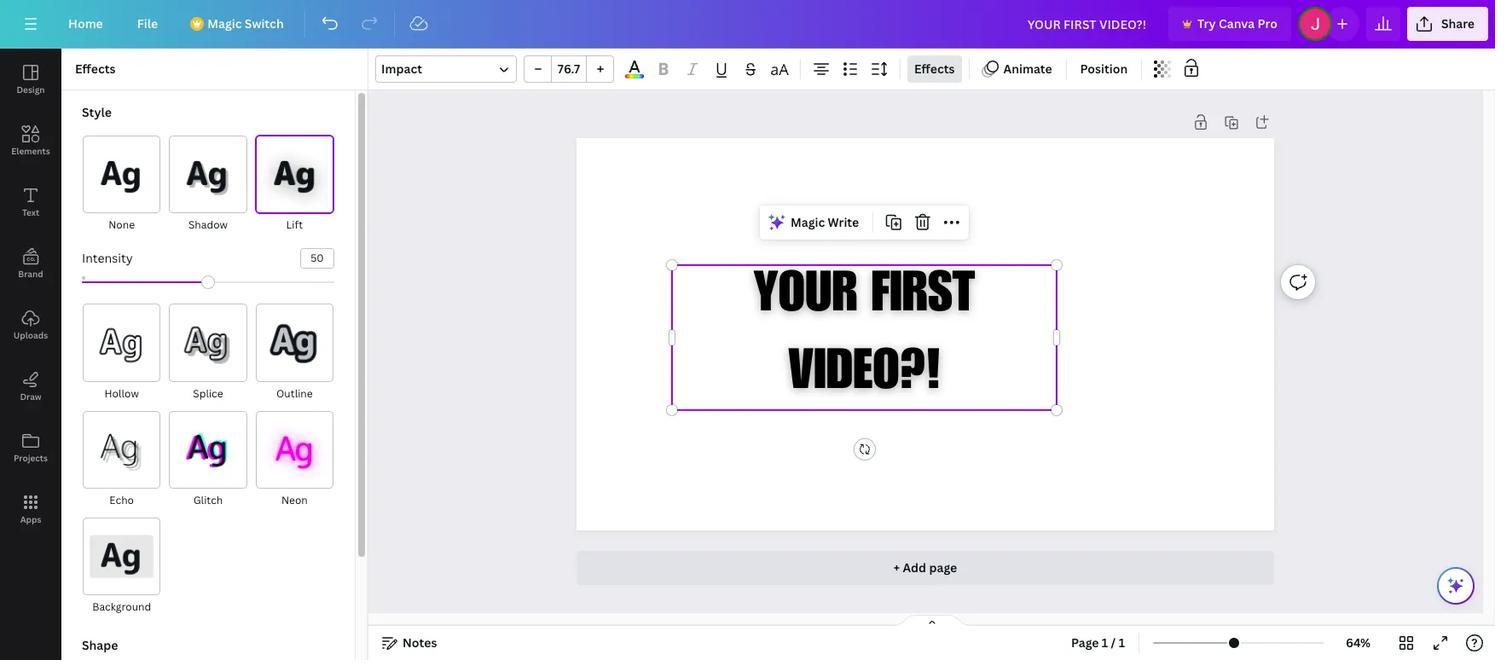 Task type: vqa. For each thing, say whether or not it's contained in the screenshot.
Last 30 days button at left
no



Task type: locate. For each thing, give the bounding box(es) containing it.
1 vertical spatial magic
[[791, 214, 825, 230]]

magic switch button
[[178, 7, 297, 41]]

1 left /
[[1102, 635, 1108, 651]]

position button
[[1073, 55, 1135, 83]]

side panel tab list
[[0, 49, 61, 540]]

impact
[[381, 61, 422, 77]]

hollow button
[[82, 303, 161, 403]]

effects
[[75, 61, 116, 77], [914, 61, 955, 77]]

first
[[871, 270, 975, 326]]

2 1 from the left
[[1119, 635, 1125, 651]]

+ add page button
[[577, 551, 1274, 585]]

1 horizontal spatial 1
[[1119, 635, 1125, 651]]

projects
[[14, 452, 48, 464]]

1 horizontal spatial effects
[[914, 61, 955, 77]]

impact button
[[375, 55, 517, 83]]

elements
[[11, 145, 50, 157]]

style element
[[82, 104, 334, 617]]

1 right /
[[1119, 635, 1125, 651]]

2 effects from the left
[[914, 61, 955, 77]]

apps button
[[0, 478, 61, 540]]

design
[[17, 84, 45, 96]]

+
[[894, 559, 900, 576]]

apps
[[20, 513, 41, 525]]

64%
[[1346, 635, 1371, 651]]

shadow button
[[168, 135, 248, 235]]

effects button
[[907, 55, 962, 83]]

splice
[[193, 386, 223, 401]]

0 horizontal spatial effects
[[75, 61, 116, 77]]

none
[[109, 218, 135, 232]]

effects left animate popup button
[[914, 61, 955, 77]]

share button
[[1407, 7, 1488, 41]]

1 horizontal spatial magic
[[791, 214, 825, 230]]

magic inside magic switch button
[[207, 15, 242, 32]]

lift
[[286, 218, 303, 232]]

draw button
[[0, 356, 61, 417]]

elements button
[[0, 110, 61, 171]]

position
[[1080, 61, 1128, 77]]

page
[[929, 559, 957, 576]]

lift button
[[255, 135, 334, 235]]

uploads
[[14, 329, 48, 341]]

magic left write
[[791, 214, 825, 230]]

Intensity text field
[[301, 249, 333, 268]]

magic switch
[[207, 15, 284, 32]]

/
[[1111, 635, 1116, 651]]

effects up the style
[[75, 61, 116, 77]]

effects inside effects dropdown button
[[914, 61, 955, 77]]

home link
[[55, 7, 117, 41]]

magic
[[207, 15, 242, 32], [791, 214, 825, 230]]

design button
[[0, 49, 61, 110]]

notes
[[403, 635, 437, 651]]

0 horizontal spatial magic
[[207, 15, 242, 32]]

magic left the switch on the left top of the page
[[207, 15, 242, 32]]

neon button
[[255, 410, 334, 510]]

outline button
[[255, 303, 334, 403]]

magic write button
[[763, 209, 866, 236]]

canva assistant image
[[1446, 576, 1466, 596]]

0 horizontal spatial 1
[[1102, 635, 1108, 651]]

brand
[[18, 268, 43, 280]]

0 vertical spatial magic
[[207, 15, 242, 32]]

1
[[1102, 635, 1108, 651], [1119, 635, 1125, 651]]

draw
[[20, 391, 41, 403]]

magic inside magic write button
[[791, 214, 825, 230]]

group
[[524, 55, 614, 83]]



Task type: describe. For each thing, give the bounding box(es) containing it.
your
[[754, 270, 858, 326]]

try canva pro button
[[1168, 7, 1291, 41]]

switch
[[245, 15, 284, 32]]

background button
[[82, 517, 161, 617]]

shadow
[[188, 218, 228, 232]]

– – number field
[[557, 61, 581, 77]]

magic for magic switch
[[207, 15, 242, 32]]

try canva pro
[[1197, 15, 1278, 32]]

file button
[[123, 7, 172, 41]]

intensity
[[82, 250, 133, 266]]

pro
[[1258, 15, 1278, 32]]

file
[[137, 15, 158, 32]]

+ add page
[[894, 559, 957, 576]]

style
[[82, 104, 112, 120]]

canva
[[1219, 15, 1255, 32]]

1 effects from the left
[[75, 61, 116, 77]]

home
[[68, 15, 103, 32]]

write
[[828, 214, 859, 230]]

glitch button
[[168, 410, 248, 510]]

show pages image
[[891, 614, 973, 628]]

notes button
[[375, 629, 444, 657]]

64% button
[[1331, 629, 1386, 657]]

uploads button
[[0, 294, 61, 356]]

add
[[903, 559, 926, 576]]

text button
[[0, 171, 61, 233]]

magic write
[[791, 214, 859, 230]]

neon
[[281, 493, 308, 507]]

video?!
[[788, 348, 941, 404]]

shape
[[82, 637, 118, 654]]

brand button
[[0, 233, 61, 294]]

glitch
[[193, 493, 223, 507]]

echo
[[109, 493, 134, 507]]

animate button
[[976, 55, 1059, 83]]

share
[[1441, 15, 1475, 32]]

Design title text field
[[1014, 7, 1162, 41]]

main menu bar
[[0, 0, 1495, 49]]

hollow
[[104, 386, 139, 401]]

magic for magic write
[[791, 214, 825, 230]]

echo button
[[82, 410, 161, 510]]

page 1 / 1
[[1071, 635, 1125, 651]]

text
[[22, 206, 39, 218]]

none button
[[82, 135, 161, 235]]

background
[[92, 600, 151, 614]]

try
[[1197, 15, 1216, 32]]

projects button
[[0, 417, 61, 478]]

page
[[1071, 635, 1099, 651]]

color range image
[[625, 74, 644, 78]]

outline
[[276, 386, 313, 401]]

splice button
[[168, 303, 248, 403]]

your first video?!
[[754, 270, 975, 404]]

1 1 from the left
[[1102, 635, 1108, 651]]

animate
[[1003, 61, 1052, 77]]



